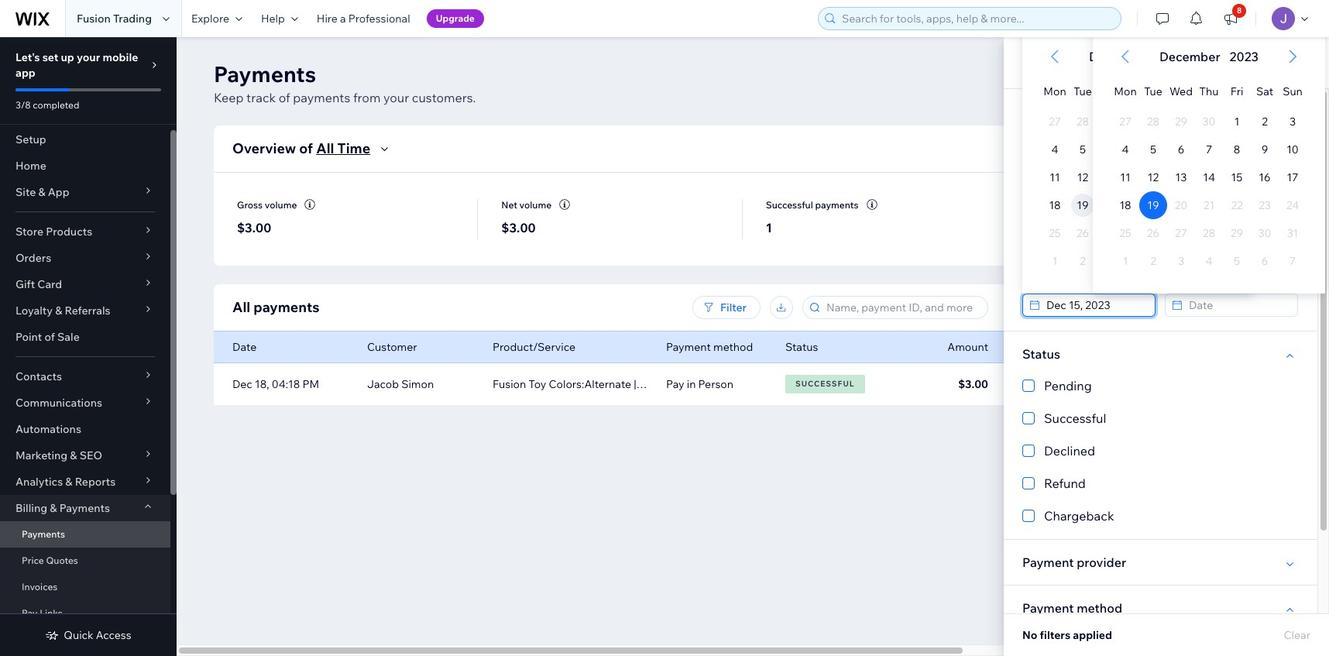 Task type: locate. For each thing, give the bounding box(es) containing it.
1 tuesday, november 28, 2023 cell from the left
[[1069, 108, 1097, 136]]

1 horizontal spatial saturday, december 30, 2023 cell
[[1251, 219, 1279, 247]]

1 tue from the left
[[1074, 84, 1092, 98]]

jacob
[[367, 377, 399, 391]]

19 down 'friday, december 15, 2023' 'cell'
[[1147, 198, 1159, 212]]

saturday, december 30, 2023 cell
[[1180, 219, 1208, 247], [1251, 219, 1279, 247]]

1 alert from the left
[[1084, 47, 1193, 66]]

payments up price quotes on the left bottom of page
[[22, 528, 65, 540]]

18 up last month
[[1049, 198, 1061, 212]]

1 horizontal spatial all
[[316, 139, 334, 157]]

2 19 from the left
[[1147, 198, 1159, 212]]

& inside popup button
[[38, 185, 45, 199]]

0 vertical spatial fusion
[[77, 12, 111, 26]]

pay left links
[[22, 607, 38, 619]]

7 inside cell
[[1290, 254, 1296, 268]]

volume right net
[[519, 199, 552, 210]]

0 horizontal spatial 31
[[1217, 226, 1228, 240]]

1 thursday, december 21, 2023 cell from the left
[[1125, 191, 1153, 219]]

0 horizontal spatial all
[[232, 298, 250, 316]]

16 down 9
[[1259, 170, 1271, 184]]

15
[[1161, 170, 1172, 184], [1231, 170, 1243, 184]]

1 horizontal spatial 12
[[1148, 170, 1159, 184]]

1 horizontal spatial tuesday, january 2, 2024 cell
[[1139, 247, 1167, 275]]

5
[[1080, 143, 1086, 156], [1150, 143, 1156, 156], [1163, 254, 1170, 268], [1234, 254, 1240, 268]]

your
[[77, 50, 100, 64], [383, 90, 409, 105]]

thursday, november 30, 2023 cell
[[1125, 108, 1153, 136], [1195, 108, 1223, 136]]

0 horizontal spatial of
[[45, 330, 55, 344]]

volume right gross
[[265, 199, 297, 210]]

2 horizontal spatial of
[[299, 139, 313, 157]]

time
[[337, 139, 370, 157]]

2 saturday, january 6, 2024 cell from the left
[[1251, 247, 1279, 275]]

0 vertical spatial payment method
[[666, 340, 753, 354]]

0 horizontal spatial 26
[[1077, 226, 1089, 240]]

wednesday, december 20, 2023 cell
[[1097, 191, 1125, 219], [1167, 191, 1195, 219]]

28 for thursday, december 28, 2023 cell for wednesday, december 20, 2023 cell corresponding to thursday, november 30, 2023 cell associated with 2nd grid from the right alert tuesday, january 2, 2024 cell's wednesday, december 27, 2023 cell
[[1132, 226, 1145, 240]]

method down filter button in the right top of the page
[[713, 340, 753, 354]]

saturday, december 23, 2023 cell for sunday, january 7, 2024 cell corresponding to 2nd grid from the right's saturday, december 30, 2023 cell
[[1180, 191, 1208, 219]]

friday, december 29, 2023 cell up date field
[[1223, 219, 1251, 247]]

monday, january 1, 2024 cell for wednesday, december 20, 2023 cell corresponding to thursday, november 30, 2023 cell associated with 2nd grid from the right alert tuesday, january 2, 2024 cell
[[1041, 247, 1069, 275]]

overview of
[[232, 139, 313, 157]]

10 for the saturday, december 23, 2023 cell associated with sunday, january 7, 2024 cell corresponding to 2nd grid from the right's saturday, december 30, 2023 cell
[[1216, 143, 1228, 156]]

thursday, december 28, 2023 cell right tuesday, december 19, 2023 cell
[[1195, 219, 1223, 247]]

12 for wednesday, december 20, 2023 cell corresponding to thursday, november 30, 2023 cell associated with 2nd grid from the right alert
[[1077, 170, 1088, 184]]

tuesday, december 26, 2023 cell for monday, january 1, 2024 cell associated with thursday, november 30, 2023 cell corresponding to alert associated with 1st grid from the right's wednesday, december 20, 2023 cell's tuesday, january 2, 2024 cell
[[1139, 219, 1167, 247]]

1 sun from the left
[[1212, 84, 1232, 98]]

15 up tuesday, december 19, 2023 cell
[[1161, 170, 1172, 184]]

alert
[[1084, 47, 1193, 66], [1155, 47, 1263, 66]]

hire
[[317, 12, 338, 26]]

2 wednesday, january 3, 2024 cell from the left
[[1167, 247, 1195, 275]]

0 horizontal spatial wednesday, december 20, 2023 cell
[[1097, 191, 1125, 219]]

12
[[1077, 170, 1088, 184], [1148, 170, 1159, 184]]

1 horizontal spatial wednesday, december 20, 2023 cell
[[1167, 191, 1195, 219]]

thursday, december 21, 2023 cell for thursday, november 30, 2023 cell corresponding to alert associated with 1st grid from the right's wednesday, december 20, 2023 cell
[[1195, 191, 1223, 219]]

22
[[1161, 198, 1172, 212], [1231, 198, 1243, 212]]

help
[[261, 12, 285, 26]]

23
[[1188, 198, 1200, 212], [1259, 198, 1271, 212]]

1 thu from the left
[[1129, 84, 1148, 98]]

0 horizontal spatial 23
[[1188, 198, 1200, 212]]

thursday, january 4, 2024 cell right the to
[[1195, 247, 1223, 275]]

2 thursday, november 30, 2023 cell from the left
[[1195, 108, 1223, 136]]

monday, november 27, 2023 cell for alert associated with 1st grid from the right
[[1112, 108, 1139, 136]]

point of sale
[[15, 330, 80, 344]]

1 vertical spatial fusion
[[493, 377, 526, 391]]

all up dec
[[232, 298, 250, 316]]

friday, december 22, 2023 cell up the to
[[1153, 191, 1180, 219]]

links
[[40, 607, 63, 619]]

16 for the saturday, december 23, 2023 cell related to sunday, january 7, 2024 cell containing 7's saturday, december 30, 2023 cell friday, december 22, 2023 cell
[[1259, 170, 1271, 184]]

0 horizontal spatial thursday, december 21, 2023 cell
[[1125, 191, 1153, 219]]

store
[[15, 225, 43, 239]]

monday, january 1, 2024 cell for thursday, november 30, 2023 cell corresponding to alert associated with 1st grid from the right's wednesday, december 20, 2023 cell's tuesday, january 2, 2024 cell
[[1112, 247, 1139, 275]]

sunday, december 24, 2023 cell
[[1208, 191, 1236, 219], [1279, 191, 1307, 219]]

2 31 from the left
[[1287, 226, 1298, 240]]

0 horizontal spatial sunday, december 31, 2023 cell
[[1208, 219, 1236, 247]]

0 horizontal spatial thursday, january 4, 2024 cell
[[1125, 247, 1153, 275]]

1 sunday, january 7, 2024 cell from the left
[[1208, 247, 1236, 275]]

0 horizontal spatial 20
[[1104, 198, 1117, 212]]

1 horizontal spatial thu
[[1199, 84, 1219, 98]]

saturday, december 30, 2023 cell for sunday, january 7, 2024 cell corresponding to 2nd grid from the right
[[1180, 219, 1208, 247]]

your right up
[[77, 50, 100, 64]]

gross volume
[[237, 199, 297, 210]]

friday, january 5, 2024 cell down tuesday, december 19, 2023 cell
[[1153, 247, 1180, 275]]

monday, december 25, 2023 cell right month
[[1112, 219, 1139, 247]]

tuesday, december 26, 2023 cell down last 14 days in the right top of the page
[[1069, 219, 1097, 247]]

Successful checkbox
[[1022, 409, 1299, 428]]

invoices link
[[0, 574, 170, 600]]

saturday, january 6, 2024 cell
[[1180, 247, 1208, 275], [1251, 247, 1279, 275]]

1 monday, january 1, 2024 cell from the left
[[1041, 247, 1069, 275]]

last 14 days
[[1044, 191, 1115, 207]]

1 sunday, december 31, 2023 cell from the left
[[1208, 219, 1236, 247]]

sunday, january 7, 2024 cell for 2nd grid from the right
[[1208, 247, 1236, 275]]

thursday, january 4, 2024 cell for wednesday, december 27, 2023 cell related to thursday, november 30, 2023 cell corresponding to alert associated with 1st grid from the right's wednesday, december 20, 2023 cell's tuesday, january 2, 2024 cell
[[1195, 247, 1223, 275]]

tuesday, december 26, 2023 cell
[[1069, 219, 1097, 247], [1139, 219, 1167, 247]]

products
[[46, 225, 92, 239]]

1 horizontal spatial 17
[[1287, 170, 1299, 184]]

2 22 from the left
[[1231, 198, 1243, 212]]

pay in person
[[666, 377, 733, 391]]

31 for the saturday, december 23, 2023 cell associated with sunday, january 7, 2024 cell corresponding to 2nd grid from the right's saturday, december 30, 2023 cell
[[1217, 226, 1228, 240]]

1 horizontal spatial 22
[[1231, 198, 1243, 212]]

billing
[[15, 501, 47, 515]]

sidebar element
[[0, 37, 177, 656]]

row
[[1041, 70, 1236, 108], [1112, 70, 1307, 108], [1041, 108, 1236, 136], [1112, 108, 1307, 136], [1041, 136, 1236, 163], [1112, 136, 1307, 163], [1041, 163, 1236, 191], [1112, 163, 1307, 191], [1041, 191, 1236, 219], [1112, 191, 1307, 219], [1041, 219, 1236, 247], [1112, 219, 1307, 247], [1041, 247, 1236, 275], [1112, 247, 1307, 275]]

month
[[1072, 219, 1109, 235]]

0 horizontal spatial monday, december 25, 2023 cell
[[1041, 219, 1069, 247]]

pay for pay links
[[22, 607, 38, 619]]

2 volume from the left
[[519, 199, 552, 210]]

1 15 from the left
[[1161, 170, 1172, 184]]

0 horizontal spatial wednesday, january 3, 2024 cell
[[1097, 247, 1125, 275]]

2 vertical spatial payment
[[1022, 600, 1074, 616]]

days up month
[[1088, 191, 1115, 207]]

last up custom
[[1044, 219, 1069, 235]]

1 saturday, december 23, 2023 cell from the left
[[1180, 191, 1208, 219]]

04:18
[[272, 377, 300, 391]]

& right site
[[38, 185, 45, 199]]

friday, december 22, 2023 cell for the saturday, december 23, 2023 cell related to sunday, january 7, 2024 cell containing 7's saturday, december 30, 2023 cell
[[1223, 191, 1251, 219]]

15 right 'friday, december 15, 2023' 'cell'
[[1231, 170, 1243, 184]]

wednesday, november 29, 2023 cell for thursday, november 30, 2023 cell corresponding to alert associated with 1st grid from the right
[[1167, 108, 1195, 136]]

1 wednesday, december 20, 2023 cell from the left
[[1097, 191, 1125, 219]]

saturday, december 30, 2023 cell right tuesday, december 19, 2023 cell
[[1180, 219, 1208, 247]]

1 horizontal spatial |
[[725, 377, 728, 391]]

1 19 from the left
[[1077, 198, 1089, 212]]

25 up custom
[[1049, 226, 1061, 240]]

payment method
[[666, 340, 753, 354], [1022, 600, 1122, 616]]

friday, december 22, 2023 cell
[[1153, 191, 1180, 219], [1223, 191, 1251, 219]]

3 last from the top
[[1044, 219, 1069, 235]]

12 for thursday, november 30, 2023 cell corresponding to alert associated with 1st grid from the right's wednesday, december 20, 2023 cell
[[1148, 170, 1159, 184]]

16
[[1188, 170, 1200, 184], [1259, 170, 1271, 184]]

14 left 'friday, december 15, 2023' 'cell'
[[1133, 170, 1145, 184]]

2 tue from the left
[[1144, 84, 1162, 98]]

of right track
[[279, 90, 290, 105]]

20 for wednesday, december 20, 2023 cell corresponding to thursday, november 30, 2023 cell associated with 2nd grid from the right alert
[[1104, 198, 1117, 212]]

gift
[[15, 277, 35, 291]]

30
[[1132, 115, 1145, 129], [1202, 115, 1216, 129], [1188, 226, 1201, 240], [1258, 226, 1272, 240]]

monday, december 25, 2023 cell
[[1041, 219, 1069, 247], [1112, 219, 1139, 247]]

1 wednesday, november 29, 2023 cell from the left
[[1097, 108, 1125, 136]]

alert for 1st grid from the right
[[1155, 47, 1263, 66]]

2 13 from the left
[[1175, 170, 1187, 184]]

16 for friday, december 22, 2023 cell for the saturday, december 23, 2023 cell associated with sunday, january 7, 2024 cell corresponding to 2nd grid from the right's saturday, december 30, 2023 cell
[[1188, 170, 1200, 184]]

1 sat from the left
[[1186, 84, 1203, 98]]

5 up 'friday, december 15, 2023' 'cell'
[[1150, 143, 1156, 156]]

0 horizontal spatial saturday, december 30, 2023 cell
[[1180, 219, 1208, 247]]

payment provider
[[1022, 555, 1126, 570]]

toy
[[529, 377, 546, 391]]

1 horizontal spatial 2023
[[1230, 49, 1259, 64]]

fusion left toy
[[493, 377, 526, 391]]

fusion left 'trading'
[[77, 12, 111, 26]]

0 horizontal spatial 21
[[1133, 198, 1144, 212]]

monday, january 1, 2024 cell left the to
[[1112, 247, 1139, 275]]

grid
[[1022, 29, 1255, 294], [1093, 29, 1325, 294]]

18,
[[255, 377, 269, 391]]

monday, january 1, 2024 cell
[[1041, 247, 1069, 275], [1112, 247, 1139, 275]]

person
[[698, 377, 733, 391]]

0 vertical spatial of
[[279, 90, 290, 105]]

0 horizontal spatial 10
[[1216, 143, 1228, 156]]

&
[[38, 185, 45, 199], [55, 304, 62, 318], [70, 448, 77, 462], [65, 475, 72, 489], [50, 501, 57, 515]]

all payments
[[232, 298, 319, 316]]

2 sat from the left
[[1256, 84, 1273, 98]]

1 horizontal spatial 3
[[1219, 115, 1225, 129]]

2 10 from the left
[[1287, 143, 1299, 156]]

thursday, december 21, 2023 cell
[[1125, 191, 1153, 219], [1195, 191, 1223, 219]]

1 saturday, january 6, 2024 cell from the left
[[1180, 247, 1208, 275]]

wednesday, november 29, 2023 cell up 'friday, december 15, 2023' 'cell'
[[1167, 108, 1195, 136]]

filter button
[[692, 296, 761, 319]]

method
[[713, 340, 753, 354], [1077, 600, 1122, 616]]

1 thursday, november 30, 2023 cell from the left
[[1125, 108, 1153, 136]]

last 7 days
[[1044, 163, 1108, 179]]

saturday, december 23, 2023 cell
[[1180, 191, 1208, 219], [1251, 191, 1279, 219]]

Name, payment ID, and more field
[[822, 297, 983, 318]]

1 13 from the left
[[1105, 170, 1116, 184]]

thursday, january 4, 2024 cell
[[1125, 247, 1153, 275], [1195, 247, 1223, 275]]

30 for sunday, january 7, 2024 cell containing 7's saturday, december 30, 2023 cell
[[1258, 226, 1272, 240]]

sunday, january 7, 2024 cell
[[1208, 247, 1236, 275], [1279, 247, 1307, 275]]

0 horizontal spatial thursday, december 28, 2023 cell
[[1125, 219, 1153, 247]]

sunday, december 24, 2023 cell for the saturday, december 23, 2023 cell associated with sunday, january 7, 2024 cell corresponding to 2nd grid from the right's saturday, december 30, 2023 cell
[[1208, 191, 1236, 219]]

1 wed from the left
[[1099, 84, 1122, 98]]

tuesday, january 2, 2024 cell down last month
[[1069, 247, 1097, 275]]

monday, december 25, 2023 cell left month
[[1041, 219, 1069, 247]]

0 horizontal spatial friday, january 5, 2024 cell
[[1153, 247, 1180, 275]]

2 tuesday, november 28, 2023 cell from the left
[[1139, 108, 1167, 136]]

2 tuesday, december 26, 2023 cell from the left
[[1139, 219, 1167, 247]]

1 sunday, december 24, 2023 cell from the left
[[1208, 191, 1236, 219]]

31 for the saturday, december 23, 2023 cell related to sunday, january 7, 2024 cell containing 7's saturday, december 30, 2023 cell
[[1287, 226, 1298, 240]]

2 18 from the left
[[1120, 198, 1131, 212]]

wednesday, december 27, 2023 cell for thursday, november 30, 2023 cell corresponding to alert associated with 1st grid from the right's wednesday, december 20, 2023 cell's tuesday, january 2, 2024 cell
[[1167, 219, 1195, 247]]

all inside button
[[316, 139, 334, 157]]

1 horizontal spatial wed
[[1170, 84, 1193, 98]]

1 friday, december 29, 2023 cell from the left
[[1153, 219, 1180, 247]]

of inside payments keep track of payments from your customers.
[[279, 90, 290, 105]]

wednesday, december 27, 2023 cell
[[1097, 219, 1125, 247], [1167, 219, 1195, 247]]

0 vertical spatial payment
[[666, 340, 711, 354]]

Refund checkbox
[[1022, 474, 1299, 493]]

0 horizontal spatial sunday, december 24, 2023 cell
[[1208, 191, 1236, 219]]

site & app button
[[0, 179, 170, 205]]

30 for thursday, november 30, 2023 cell corresponding to alert associated with 1st grid from the right
[[1202, 115, 1216, 129]]

successful payments
[[766, 199, 859, 210]]

10 for the saturday, december 23, 2023 cell related to sunday, january 7, 2024 cell containing 7's saturday, december 30, 2023 cell
[[1287, 143, 1299, 156]]

20 up month
[[1104, 198, 1117, 212]]

26
[[1077, 226, 1089, 240], [1147, 226, 1160, 240]]

payments up track
[[214, 60, 316, 88]]

sat for 2nd grid from the right alert
[[1186, 84, 1203, 98]]

2 16 from the left
[[1259, 170, 1271, 184]]

1 wednesday, january 3, 2024 cell from the left
[[1097, 247, 1125, 275]]

0 horizontal spatial |
[[634, 377, 636, 391]]

date
[[1022, 104, 1050, 119], [232, 340, 257, 354]]

price
[[22, 555, 44, 566]]

orders
[[15, 251, 51, 265]]

0 horizontal spatial 3
[[1178, 254, 1184, 268]]

row group for 2nd grid from the right alert
[[1022, 108, 1255, 294]]

| left text
[[634, 377, 636, 391]]

hire a professional
[[317, 12, 410, 26]]

1 22 from the left
[[1161, 198, 1172, 212]]

up
[[61, 50, 74, 64]]

2 wednesday, november 29, 2023 cell from the left
[[1167, 108, 1195, 136]]

payments inside payments keep track of payments from your customers.
[[214, 60, 316, 88]]

Declined checkbox
[[1022, 442, 1299, 460]]

14
[[1133, 170, 1145, 184], [1203, 170, 1215, 184], [1072, 191, 1085, 207]]

last for last month
[[1044, 219, 1069, 235]]

of for point of sale
[[45, 330, 55, 344]]

0 horizontal spatial sat
[[1186, 84, 1203, 98]]

sunday, january 7, 2024 cell for 1st grid from the right
[[1279, 247, 1307, 275]]

0 horizontal spatial 17
[[1217, 170, 1228, 184]]

1 mon from the left
[[1044, 84, 1066, 98]]

home link
[[0, 153, 170, 179]]

saturday, december 30, 2023 cell for sunday, january 7, 2024 cell containing 7
[[1251, 219, 1279, 247]]

tuesday, january 2, 2024 cell
[[1069, 247, 1097, 275], [1139, 247, 1167, 275]]

last for last 14 days
[[1044, 191, 1069, 207]]

1 friday, january 5, 2024 cell from the left
[[1153, 247, 1180, 275]]

1 wednesday, december 27, 2023 cell from the left
[[1097, 219, 1125, 247]]

saturday, december 23, 2023 cell down 9
[[1251, 191, 1279, 219]]

filter
[[1022, 53, 1056, 71], [720, 301, 747, 314]]

1 last from the top
[[1044, 163, 1069, 179]]

1 tuesday, january 2, 2024 cell from the left
[[1069, 247, 1097, 275]]

7 up tuesday, december 19, 2023 cell
[[1135, 143, 1142, 156]]

5 up the to
[[1163, 254, 1170, 268]]

2 12 from the left
[[1148, 170, 1159, 184]]

payment up in
[[666, 340, 711, 354]]

0 horizontal spatial payment method
[[666, 340, 753, 354]]

2 24 from the left
[[1286, 198, 1299, 212]]

29 up date field
[[1231, 226, 1243, 240]]

2 friday, january 5, 2024 cell from the left
[[1223, 247, 1251, 275]]

1 horizontal spatial friday, january 5, 2024 cell
[[1223, 247, 1251, 275]]

monday, november 27, 2023 cell for 2nd grid from the right alert
[[1041, 108, 1069, 136]]

28 for tuesday, november 28, 2023 cell related to monday, november 27, 2023 cell corresponding to alert associated with 1st grid from the right
[[1147, 115, 1160, 129]]

monday, january 1, 2024 cell down last month
[[1041, 247, 1069, 275]]

1 26 from the left
[[1077, 226, 1089, 240]]

2 wednesday, december 27, 2023 cell from the left
[[1167, 219, 1195, 247]]

mon for 2nd grid from the right alert
[[1044, 84, 1066, 98]]

1 vertical spatial pay
[[22, 607, 38, 619]]

friday, january 5, 2024 cell
[[1153, 247, 1180, 275], [1223, 247, 1251, 275]]

tuesday, december 19, 2023 cell
[[1139, 191, 1167, 219]]

21 for 1st grid from the right
[[1204, 198, 1215, 212]]

1 horizontal spatial tuesday, november 28, 2023 cell
[[1139, 108, 1167, 136]]

option group
[[1022, 134, 1299, 264]]

sun for 2nd grid from the right
[[1212, 84, 1232, 98]]

2 vertical spatial payments
[[22, 528, 65, 540]]

25 right month
[[1119, 226, 1132, 240]]

1 horizontal spatial pay
[[666, 377, 684, 391]]

wednesday, december 20, 2023 cell left tuesday, december 19, 2023 cell
[[1097, 191, 1125, 219]]

18 left tuesday, december 19, 2023 cell
[[1120, 198, 1131, 212]]

0 horizontal spatial december
[[1089, 49, 1150, 64]]

1 vertical spatial 6
[[1262, 254, 1268, 268]]

7 up date field
[[1290, 254, 1296, 268]]

2 friday, december 22, 2023 cell from the left
[[1223, 191, 1251, 219]]

7
[[1135, 143, 1142, 156], [1206, 143, 1212, 156], [1072, 163, 1079, 179], [1290, 254, 1296, 268]]

1 horizontal spatial friday, december 22, 2023 cell
[[1223, 191, 1251, 219]]

friday, january 5, 2024 cell up date field
[[1223, 247, 1251, 275]]

tuesday, january 2, 2024 cell down tuesday, december 19, 2023 cell
[[1139, 247, 1167, 275]]

saturday, january 6, 2024 cell for sunday, january 7, 2024 cell corresponding to 2nd grid from the right's saturday, december 30, 2023 cell's friday, january 5, 2024 cell
[[1180, 247, 1208, 275]]

1 vertical spatial your
[[383, 90, 409, 105]]

0 horizontal spatial 6
[[1178, 143, 1185, 156]]

14 right 'friday, december 15, 2023' 'cell'
[[1203, 170, 1215, 184]]

tue
[[1074, 84, 1092, 98], [1144, 84, 1162, 98]]

0 horizontal spatial 24
[[1216, 198, 1229, 212]]

mobile
[[103, 50, 138, 64]]

thursday, december 21, 2023 cell for wednesday, december 20, 2023 cell corresponding to thursday, november 30, 2023 cell associated with 2nd grid from the right alert
[[1125, 191, 1153, 219]]

thursday, january 4, 2024 cell containing 4
[[1195, 247, 1223, 275]]

1 vertical spatial of
[[299, 139, 313, 157]]

2 saturday, december 30, 2023 cell from the left
[[1251, 219, 1279, 247]]

$3.00 down gross
[[237, 220, 271, 236]]

& left seo at the left bottom of page
[[70, 448, 77, 462]]

1 12 from the left
[[1077, 170, 1088, 184]]

0 horizontal spatial tuesday, december 26, 2023 cell
[[1069, 219, 1097, 247]]

mon for alert associated with 1st grid from the right
[[1114, 84, 1137, 98]]

thursday, december 28, 2023 cell
[[1125, 219, 1153, 247], [1195, 219, 1223, 247]]

2 sunday, december 24, 2023 cell from the left
[[1279, 191, 1307, 219]]

2 26 from the left
[[1147, 226, 1160, 240]]

12 up tuesday, december 19, 2023 cell
[[1148, 170, 1159, 184]]

0 vertical spatial method
[[713, 340, 753, 354]]

2 15 from the left
[[1231, 170, 1243, 184]]

sunday, december 31, 2023 cell
[[1208, 219, 1236, 247], [1279, 219, 1307, 247]]

of inside point of sale link
[[45, 330, 55, 344]]

1 horizontal spatial saturday, january 6, 2024 cell
[[1251, 247, 1279, 275]]

1 saturday, december 30, 2023 cell from the left
[[1180, 219, 1208, 247]]

0 horizontal spatial pay
[[22, 607, 38, 619]]

quotes
[[46, 555, 78, 566]]

1 horizontal spatial saturday, december 23, 2023 cell
[[1251, 191, 1279, 219]]

2 17 from the left
[[1287, 170, 1299, 184]]

2 tuesday, january 2, 2024 cell from the left
[[1139, 247, 1167, 275]]

2 saturday, december 23, 2023 cell from the left
[[1251, 191, 1279, 219]]

home
[[15, 159, 46, 173]]

0 horizontal spatial 13
[[1105, 170, 1116, 184]]

wednesday, january 3, 2024 cell
[[1097, 247, 1125, 275], [1167, 247, 1195, 275]]

1 volume from the left
[[265, 199, 297, 210]]

1 thursday, december 28, 2023 cell from the left
[[1125, 219, 1153, 247]]

16 right 'friday, december 15, 2023' 'cell'
[[1188, 170, 1200, 184]]

| left "another"
[[725, 377, 728, 391]]

1 monday, december 25, 2023 cell from the left
[[1041, 219, 1069, 247]]

20 right tuesday, december 19, 2023 cell
[[1175, 198, 1188, 212]]

0 vertical spatial last
[[1044, 163, 1069, 179]]

1 friday, december 22, 2023 cell from the left
[[1153, 191, 1180, 219]]

& left "reports" on the left
[[65, 475, 72, 489]]

2 wednesday, december 20, 2023 cell from the left
[[1167, 191, 1195, 219]]

wednesday, december 27, 2023 cell down last 14 days in the right top of the page
[[1097, 219, 1125, 247]]

thursday, january 4, 2024 cell left the to
[[1125, 247, 1153, 275]]

analytics & reports
[[15, 475, 116, 489]]

0 horizontal spatial 11
[[1050, 170, 1060, 184]]

2 mon from the left
[[1114, 84, 1137, 98]]

thursday, december 21, 2023 cell right 'friday, december 15, 2023' 'cell'
[[1195, 191, 1223, 219]]

2 horizontal spatial all
[[1044, 136, 1059, 151]]

2 sunday, december 31, 2023 cell from the left
[[1279, 219, 1307, 247]]

pay
[[666, 377, 684, 391], [22, 607, 38, 619]]

pay links
[[22, 607, 63, 619]]

fusion for fusion trading
[[77, 12, 111, 26]]

site
[[15, 185, 36, 199]]

wednesday, december 20, 2023 cell up the to
[[1167, 191, 1195, 219]]

all left time
[[316, 139, 334, 157]]

2 for 1st grid from the right
[[1150, 254, 1156, 268]]

2
[[1262, 115, 1268, 129], [1080, 254, 1086, 268], [1150, 254, 1156, 268]]

friday, december 29, 2023 cell up the to
[[1153, 219, 1180, 247]]

1 mon tue wed thu from the left
[[1044, 84, 1148, 98]]

0 horizontal spatial volume
[[265, 199, 297, 210]]

29 up "last 7 days"
[[1104, 115, 1117, 129]]

2 vertical spatial last
[[1044, 219, 1069, 235]]

thursday, november 30, 2023 cell for alert associated with 1st grid from the right
[[1195, 108, 1223, 136]]

monday, december 25, 2023 cell for wednesday, december 20, 2023 cell corresponding to thursday, november 30, 2023 cell associated with 2nd grid from the right alert tuesday, january 2, 2024 cell
[[1041, 219, 1069, 247]]

customer
[[367, 340, 417, 354]]

payment
[[666, 340, 711, 354], [1022, 555, 1074, 570], [1022, 600, 1074, 616]]

1 24 from the left
[[1216, 198, 1229, 212]]

tuesday, november 28, 2023 cell up "last 7 days"
[[1069, 108, 1097, 136]]

wed for thursday, november 30, 2023 cell corresponding to alert associated with 1st grid from the right
[[1170, 84, 1193, 98]]

1 16 from the left
[[1188, 170, 1200, 184]]

tuesday, november 28, 2023 cell
[[1069, 108, 1097, 136], [1139, 108, 1167, 136]]

2 horizontal spatial 2
[[1262, 115, 1268, 129]]

2 last from the top
[[1044, 191, 1069, 207]]

2 sunday, january 7, 2024 cell from the left
[[1279, 247, 1307, 275]]

2 vertical spatial of
[[45, 330, 55, 344]]

2 monday, december 25, 2023 cell from the left
[[1112, 219, 1139, 247]]

0 horizontal spatial 18
[[1049, 198, 1061, 212]]

1 20 from the left
[[1104, 198, 1117, 212]]

1 horizontal spatial 19
[[1147, 198, 1159, 212]]

8
[[1237, 5, 1242, 15], [1163, 143, 1170, 156], [1234, 143, 1240, 156]]

date up dec
[[232, 340, 257, 354]]

wednesday, january 3, 2024 cell down month
[[1097, 247, 1125, 275]]

saturday, january 6, 2024 cell up date field
[[1251, 247, 1279, 275]]

your right the from
[[383, 90, 409, 105]]

8 for 2nd grid from the right alert
[[1163, 143, 1170, 156]]

pay left in
[[666, 377, 684, 391]]

2 21 from the left
[[1204, 198, 1215, 212]]

26 for monday, january 1, 2024 cell associated with thursday, november 30, 2023 cell corresponding to alert associated with 1st grid from the right's wednesday, december 20, 2023 cell's tuesday, january 2, 2024 cell
[[1147, 226, 1160, 240]]

1 31 from the left
[[1217, 226, 1228, 240]]

all for all
[[1044, 136, 1059, 151]]

thursday, december 21, 2023 cell right month
[[1125, 191, 1153, 219]]

14 up last month
[[1072, 191, 1085, 207]]

wednesday, january 3, 2024 cell containing 3
[[1167, 247, 1195, 275]]

saturday, december 23, 2023 cell for sunday, january 7, 2024 cell containing 7's saturday, december 30, 2023 cell
[[1251, 191, 1279, 219]]

$3.00 down net volume
[[501, 220, 536, 236]]

amount
[[948, 340, 988, 354]]

last down "last 7 days"
[[1044, 191, 1069, 207]]

payments for successful payments
[[815, 199, 859, 210]]

14 inside option group
[[1072, 191, 1085, 207]]

1 21 from the left
[[1133, 198, 1144, 212]]

0 horizontal spatial fri
[[1160, 84, 1173, 98]]

0 horizontal spatial fusion
[[77, 12, 111, 26]]

filter inside button
[[720, 301, 747, 314]]

1 horizontal spatial 26
[[1147, 226, 1160, 240]]

22 for thursday, november 30, 2023 cell corresponding to alert associated with 1st grid from the right's wednesday, december 20, 2023 cell's thursday, december 21, 2023 cell
[[1231, 198, 1243, 212]]

tuesday, november 28, 2023 cell for monday, november 27, 2023 cell corresponding to alert associated with 1st grid from the right
[[1139, 108, 1167, 136]]

saturday, january 6, 2024 cell right the to
[[1180, 247, 1208, 275]]

monday, november 27, 2023 cell
[[1041, 108, 1069, 136], [1112, 108, 1139, 136]]

26 down tuesday, december 19, 2023 cell
[[1147, 226, 1160, 240]]

loyalty & referrals
[[15, 304, 110, 318]]

& right loyalty
[[55, 304, 62, 318]]

1 horizontal spatial 6
[[1262, 254, 1268, 268]]

$3.00 down amount
[[958, 377, 988, 391]]

0 vertical spatial pay
[[666, 377, 684, 391]]

wednesday, december 27, 2023 cell up the to
[[1167, 219, 1195, 247]]

all
[[1044, 136, 1059, 151], [316, 139, 334, 157], [232, 298, 250, 316]]

friday, december 29, 2023 cell
[[1153, 219, 1180, 247], [1223, 219, 1251, 247]]

payment left provider
[[1022, 555, 1074, 570]]

1 horizontal spatial 31
[[1287, 226, 1298, 240]]

0 horizontal spatial 14
[[1072, 191, 1085, 207]]

wednesday, december 20, 2023 cell for thursday, november 30, 2023 cell corresponding to alert associated with 1st grid from the right
[[1167, 191, 1195, 219]]

0 horizontal spatial 16
[[1188, 170, 1200, 184]]

sale
[[57, 330, 80, 344]]

row group
[[1022, 108, 1255, 294], [1093, 108, 1325, 294]]

1 horizontal spatial sunday, december 31, 2023 cell
[[1279, 219, 1307, 247]]

Search for tools, apps, help & more... field
[[837, 8, 1116, 29]]

1 horizontal spatial tue
[[1144, 84, 1162, 98]]

13
[[1105, 170, 1116, 184], [1175, 170, 1187, 184]]

10
[[1216, 143, 1228, 156], [1287, 143, 1299, 156]]

0 horizontal spatial date
[[232, 340, 257, 354]]

1
[[1164, 115, 1169, 129], [1234, 115, 1240, 129], [766, 220, 772, 236], [1052, 254, 1058, 268], [1123, 254, 1128, 268]]

10 left 9
[[1216, 143, 1228, 156]]

28
[[1077, 115, 1089, 129], [1147, 115, 1160, 129], [1132, 226, 1145, 240], [1203, 226, 1215, 240]]

0 horizontal spatial sun
[[1212, 84, 1232, 98]]

2023 for alert associated with 1st grid from the right
[[1230, 49, 1259, 64]]

of left sale
[[45, 330, 55, 344]]

filter for filter
[[720, 301, 747, 314]]

saturday, december 30, 2023 cell up date field
[[1251, 219, 1279, 247]]

11 up last 14 days in the right top of the page
[[1050, 170, 1060, 184]]

1 25 from the left
[[1049, 226, 1061, 240]]

1 horizontal spatial 13
[[1175, 170, 1187, 184]]

1 horizontal spatial thursday, january 4, 2024 cell
[[1195, 247, 1223, 275]]

0 vertical spatial payments
[[214, 60, 316, 88]]

saturday, december 23, 2023 cell right tuesday, december 19, 2023 cell
[[1180, 191, 1208, 219]]

11
[[1050, 170, 1060, 184], [1120, 170, 1131, 184]]

0 horizontal spatial monday, january 1, 2024 cell
[[1041, 247, 1069, 275]]

2 20 from the left
[[1175, 198, 1188, 212]]

1 horizontal spatial 24
[[1286, 198, 1299, 212]]

1 row group from the left
[[1022, 108, 1255, 294]]

store products button
[[0, 218, 170, 245]]

payment method up person
[[666, 340, 753, 354]]

1 horizontal spatial wednesday, november 29, 2023 cell
[[1167, 108, 1195, 136]]

& inside dropdown button
[[65, 475, 72, 489]]

to
[[1165, 275, 1177, 289]]

successful inside option
[[1044, 411, 1106, 426]]

1 horizontal spatial sunday, january 7, 2024 cell
[[1279, 247, 1307, 275]]

2 wed from the left
[[1170, 84, 1193, 98]]

2 11 from the left
[[1120, 170, 1131, 184]]

|
[[634, 377, 636, 391], [725, 377, 728, 391]]

saturday, january 6, 2024 cell containing 6
[[1251, 247, 1279, 275]]

1 17 from the left
[[1217, 170, 1228, 184]]

1 10 from the left
[[1216, 143, 1228, 156]]

2 23 from the left
[[1259, 198, 1271, 212]]

6 up 'friday, december 15, 2023' 'cell'
[[1178, 143, 1185, 156]]

0 horizontal spatial 2023
[[1159, 49, 1188, 64]]

29 up 'friday, december 15, 2023' 'cell'
[[1175, 115, 1187, 129]]

2 thursday, december 21, 2023 cell from the left
[[1195, 191, 1223, 219]]

1 horizontal spatial monday, december 25, 2023 cell
[[1112, 219, 1139, 247]]

2 vertical spatial successful
[[1044, 411, 1106, 426]]

& inside popup button
[[50, 501, 57, 515]]

billing & payments
[[15, 501, 110, 515]]

wednesday, december 27, 2023 cell for wednesday, december 20, 2023 cell corresponding to thursday, november 30, 2023 cell associated with 2nd grid from the right alert tuesday, january 2, 2024 cell
[[1097, 219, 1125, 247]]

wednesday, january 3, 2024 cell down tuesday, december 19, 2023 cell
[[1167, 247, 1195, 275]]

wednesday, january 3, 2024 cell for wednesday, december 27, 2023 cell related to thursday, november 30, 2023 cell corresponding to alert associated with 1st grid from the right's wednesday, december 20, 2023 cell's tuesday, january 2, 2024 cell's thursday, december 28, 2023 cell
[[1167, 247, 1195, 275]]

2 2023 from the left
[[1230, 49, 1259, 64]]

2 alert from the left
[[1155, 47, 1263, 66]]

payments up payments link
[[59, 501, 110, 515]]

1 horizontal spatial sat
[[1256, 84, 1273, 98]]

of for overview of
[[299, 139, 313, 157]]

sunday, january 7, 2024 cell containing 7
[[1279, 247, 1307, 275]]

30 for sunday, january 7, 2024 cell corresponding to 2nd grid from the right's saturday, december 30, 2023 cell
[[1188, 226, 1201, 240]]

thursday, december 28, 2023 cell right month
[[1125, 219, 1153, 247]]

sun
[[1212, 84, 1232, 98], [1283, 84, 1303, 98]]

2 thursday, december 28, 2023 cell from the left
[[1195, 219, 1223, 247]]

5 up date field
[[1234, 254, 1240, 268]]

status up pending
[[1022, 346, 1060, 362]]

no
[[1022, 628, 1037, 642]]

wednesday, november 29, 2023 cell
[[1097, 108, 1125, 136], [1167, 108, 1195, 136]]

friday, january 5, 2024 cell for sunday, january 7, 2024 cell containing 7's saturday, december 30, 2023 cell
[[1223, 247, 1251, 275]]

1 horizontal spatial wednesday, december 27, 2023 cell
[[1167, 219, 1195, 247]]

1 2023 from the left
[[1159, 49, 1188, 64]]

tuesday, january 2, 2024 cell for wednesday, december 20, 2023 cell corresponding to thursday, november 30, 2023 cell associated with 2nd grid from the right alert
[[1069, 247, 1097, 275]]

filter for filter payments
[[1022, 53, 1056, 71]]

2 mon tue wed thu from the left
[[1114, 84, 1219, 98]]

app
[[15, 66, 35, 80]]

volume for net volume
[[519, 199, 552, 210]]

wed
[[1099, 84, 1122, 98], [1170, 84, 1193, 98]]

status up field:
[[785, 340, 818, 354]]

method up applied
[[1077, 600, 1122, 616]]

tuesday, november 28, 2023 cell up 'friday, december 15, 2023' 'cell'
[[1139, 108, 1167, 136]]

payment method up the no filters applied
[[1022, 600, 1122, 616]]

23 right tuesday, december 19, 2023 cell
[[1188, 198, 1200, 212]]

21 right tuesday, december 19, 2023 cell
[[1204, 198, 1215, 212]]

pay inside sidebar element
[[22, 607, 38, 619]]



Task type: vqa. For each thing, say whether or not it's contained in the screenshot.
HOW
no



Task type: describe. For each thing, give the bounding box(es) containing it.
1 | from the left
[[634, 377, 636, 391]]

29 down tuesday, december 19, 2023 cell
[[1160, 226, 1173, 240]]

sun for 1st grid from the right
[[1283, 84, 1303, 98]]

1 horizontal spatial status
[[1022, 346, 1060, 362]]

billing & payments button
[[0, 495, 170, 521]]

invoices
[[22, 581, 58, 593]]

filter payments
[[1022, 53, 1125, 71]]

field:
[[774, 377, 799, 391]]

2 fri from the left
[[1231, 84, 1243, 98]]

all for all payments
[[232, 298, 250, 316]]

Pending checkbox
[[1022, 376, 1299, 395]]

1 fri from the left
[[1160, 84, 1173, 98]]

point
[[15, 330, 42, 344]]

wed for thursday, november 30, 2023 cell associated with 2nd grid from the right alert
[[1099, 84, 1122, 98]]

another
[[730, 377, 771, 391]]

9
[[1262, 143, 1268, 156]]

payments for payments
[[22, 528, 65, 540]]

friday, december 15, 2023 cell
[[1153, 163, 1180, 191]]

13 for wednesday, december 20, 2023 cell corresponding to thursday, november 30, 2023 cell associated with 2nd grid from the right alert
[[1105, 170, 1116, 184]]

1 december from the left
[[1089, 49, 1150, 64]]

& for analytics
[[65, 475, 72, 489]]

& for loyalty
[[55, 304, 62, 318]]

2 | from the left
[[725, 377, 728, 391]]

2 horizontal spatial $3.00
[[958, 377, 988, 391]]

thursday, december 28, 2023 cell for wednesday, december 27, 2023 cell related to thursday, november 30, 2023 cell corresponding to alert associated with 1st grid from the right's wednesday, december 20, 2023 cell's tuesday, january 2, 2024 cell
[[1195, 219, 1223, 247]]

1 vertical spatial successful
[[795, 379, 855, 389]]

completed
[[33, 99, 79, 111]]

Chargeback checkbox
[[1022, 507, 1299, 525]]

applied
[[1073, 628, 1112, 642]]

jacob simon
[[367, 377, 434, 391]]

8 button
[[1214, 0, 1248, 37]]

5 up "last 7 days"
[[1080, 143, 1086, 156]]

wednesday, december 20, 2023 cell for thursday, november 30, 2023 cell associated with 2nd grid from the right alert
[[1097, 191, 1125, 219]]

card
[[37, 277, 62, 291]]

2023 for 2nd grid from the right alert
[[1159, 49, 1188, 64]]

product/service
[[493, 340, 575, 354]]

orders button
[[0, 245, 170, 271]]

trading
[[113, 12, 152, 26]]

26 for monday, january 1, 2024 cell for wednesday, december 20, 2023 cell corresponding to thursday, november 30, 2023 cell associated with 2nd grid from the right alert tuesday, january 2, 2024 cell
[[1077, 226, 1089, 240]]

wednesday, january 3, 2024 cell for thursday, december 28, 2023 cell for wednesday, december 20, 2023 cell corresponding to thursday, november 30, 2023 cell associated with 2nd grid from the right alert tuesday, january 2, 2024 cell's wednesday, december 27, 2023 cell
[[1097, 247, 1125, 275]]

1 23 from the left
[[1188, 198, 1200, 212]]

referrals
[[65, 304, 110, 318]]

store products
[[15, 225, 92, 239]]

1 vertical spatial date
[[232, 340, 257, 354]]

gift card
[[15, 277, 62, 291]]

track
[[246, 90, 276, 105]]

payments keep track of payments from your customers.
[[214, 60, 476, 105]]

days for last 14 days
[[1088, 191, 1115, 207]]

sunday, december 24, 2023 cell for the saturday, december 23, 2023 cell related to sunday, january 7, 2024 cell containing 7's saturday, december 30, 2023 cell
[[1279, 191, 1307, 219]]

8 inside button
[[1237, 5, 1242, 15]]

hire a professional link
[[307, 0, 420, 37]]

loyalty
[[15, 304, 53, 318]]

2 for 2nd grid from the right
[[1080, 254, 1086, 268]]

loyalty & referrals button
[[0, 297, 170, 324]]

analytics
[[15, 475, 63, 489]]

17 for sunday, january 7, 2024 cell corresponding to 2nd grid from the right
[[1217, 170, 1228, 184]]

all time
[[316, 139, 370, 157]]

friday, december 29, 2023 cell for sunday, january 7, 2024 cell containing 7's saturday, december 30, 2023 cell
[[1223, 219, 1251, 247]]

help button
[[252, 0, 307, 37]]

$3.00 for gross
[[237, 220, 271, 236]]

15 inside 'cell'
[[1161, 170, 1172, 184]]

colors:alternate
[[549, 377, 631, 391]]

chargeback
[[1044, 508, 1114, 524]]

8 for alert associated with 1st grid from the right
[[1234, 143, 1240, 156]]

gross
[[237, 199, 263, 210]]

pay links link
[[0, 600, 170, 627]]

thu for the wednesday, november 29, 2023 cell associated with thursday, november 30, 2023 cell associated with 2nd grid from the right alert
[[1129, 84, 1148, 98]]

sunday, december 31, 2023 cell for sunday, january 7, 2024 cell corresponding to 2nd grid from the right's saturday, december 30, 2023 cell
[[1208, 219, 1236, 247]]

1 horizontal spatial 4
[[1122, 143, 1129, 156]]

3/8 completed
[[15, 99, 79, 111]]

mon tue wed thu for 2nd grid from the right alert
[[1044, 84, 1148, 98]]

upgrade button
[[427, 9, 484, 28]]

2 december from the left
[[1160, 49, 1220, 64]]

payments for filter payments
[[1059, 53, 1125, 71]]

0 horizontal spatial method
[[713, 340, 753, 354]]

sunday, december 31, 2023 cell for sunday, january 7, 2024 cell containing 7's saturday, december 30, 2023 cell
[[1279, 219, 1307, 247]]

24 for the saturday, december 23, 2023 cell related to sunday, january 7, 2024 cell containing 7's saturday, december 30, 2023 cell
[[1286, 198, 1299, 212]]

thu for thursday, november 30, 2023 cell corresponding to alert associated with 1st grid from the right the wednesday, november 29, 2023 cell
[[1199, 84, 1219, 98]]

dec
[[232, 377, 252, 391]]

pending
[[1044, 378, 1092, 393]]

7 left 9
[[1206, 143, 1212, 156]]

from
[[353, 90, 381, 105]]

mon tue wed thu for alert associated with 1st grid from the right
[[1114, 84, 1219, 98]]

quick
[[64, 628, 93, 642]]

22 for thursday, december 21, 2023 cell corresponding to wednesday, december 20, 2023 cell corresponding to thursday, november 30, 2023 cell associated with 2nd grid from the right alert
[[1161, 198, 1172, 212]]

saturday, january 6, 2024 cell for friday, january 5, 2024 cell related to sunday, january 7, 2024 cell containing 7's saturday, december 30, 2023 cell
[[1251, 247, 1279, 275]]

automations
[[15, 422, 81, 436]]

Date field
[[1184, 294, 1293, 316]]

11 for monday, november 27, 2023 cell corresponding to alert associated with 1st grid from the right
[[1120, 170, 1131, 184]]

upgrade
[[436, 12, 475, 24]]

0 horizontal spatial status
[[785, 340, 818, 354]]

2 grid from the left
[[1093, 29, 1325, 294]]

18 for thursday, november 30, 2023 cell corresponding to alert associated with 1st grid from the right's wednesday, december 20, 2023 cell
[[1120, 198, 1131, 212]]

site & app
[[15, 185, 69, 199]]

thursday, january 4, 2024 cell for wednesday, december 20, 2023 cell corresponding to thursday, november 30, 2023 cell associated with 2nd grid from the right alert tuesday, january 2, 2024 cell's wednesday, december 27, 2023 cell
[[1125, 247, 1153, 275]]

13 for thursday, november 30, 2023 cell corresponding to alert associated with 1st grid from the right's wednesday, december 20, 2023 cell
[[1175, 170, 1187, 184]]

0 vertical spatial successful
[[766, 199, 813, 210]]

friday, january 5, 2024 cell for sunday, january 7, 2024 cell corresponding to 2nd grid from the right's saturday, december 30, 2023 cell
[[1153, 247, 1180, 275]]

1 grid from the left
[[1022, 29, 1255, 294]]

automations link
[[0, 416, 170, 442]]

filters
[[1040, 628, 1071, 642]]

14 for wednesday, december 20, 2023 cell corresponding to thursday, november 30, 2023 cell associated with 2nd grid from the right alert
[[1133, 170, 1145, 184]]

payments inside payments keep track of payments from your customers.
[[293, 90, 350, 105]]

24 for the saturday, december 23, 2023 cell associated with sunday, january 7, 2024 cell corresponding to 2nd grid from the right's saturday, december 30, 2023 cell
[[1216, 198, 1229, 212]]

& for site
[[38, 185, 45, 199]]

communications button
[[0, 390, 170, 416]]

customers.
[[412, 90, 476, 105]]

19 inside cell
[[1147, 198, 1159, 212]]

2 25 from the left
[[1119, 226, 1132, 240]]

overview
[[232, 139, 296, 157]]

& for marketing
[[70, 448, 77, 462]]

your inside payments keep track of payments from your customers.
[[383, 90, 409, 105]]

payments for payments keep track of payments from your customers.
[[214, 60, 316, 88]]

$3.00 for net
[[501, 220, 536, 236]]

1 horizontal spatial date
[[1022, 104, 1050, 119]]

no filters applied
[[1022, 628, 1112, 642]]

11 for monday, november 27, 2023 cell related to 2nd grid from the right alert
[[1050, 170, 1060, 184]]

0 horizontal spatial 4
[[1052, 143, 1058, 156]]

fusion for fusion toy colors:alternate | text field???:yes | another field:
[[493, 377, 526, 391]]

let's
[[15, 50, 40, 64]]

app
[[48, 185, 69, 199]]

sat for alert associated with 1st grid from the right
[[1256, 84, 1273, 98]]

1 vertical spatial method
[[1077, 600, 1122, 616]]

friday, december 22, 2023 cell for the saturday, december 23, 2023 cell associated with sunday, january 7, 2024 cell corresponding to 2nd grid from the right's saturday, december 30, 2023 cell
[[1153, 191, 1180, 219]]

7 inside option group
[[1072, 163, 1079, 179]]

2 horizontal spatial 3
[[1290, 115, 1296, 129]]

monday, december 25, 2023 cell for thursday, november 30, 2023 cell corresponding to alert associated with 1st grid from the right's wednesday, december 20, 2023 cell's tuesday, january 2, 2024 cell
[[1112, 219, 1139, 247]]

explore
[[191, 12, 229, 26]]

point of sale link
[[0, 324, 170, 350]]

simon
[[401, 377, 434, 391]]

declined
[[1044, 443, 1095, 459]]

thursday, november 30, 2023 cell for 2nd grid from the right alert
[[1125, 108, 1153, 136]]

volume for gross volume
[[265, 199, 297, 210]]

1 horizontal spatial payment method
[[1022, 600, 1122, 616]]

2 horizontal spatial 4
[[1206, 254, 1213, 268]]

wednesday, november 29, 2023 cell for thursday, november 30, 2023 cell associated with 2nd grid from the right alert
[[1097, 108, 1125, 136]]

let's set up your mobile app
[[15, 50, 138, 80]]

payments for all payments
[[254, 298, 319, 316]]

provider
[[1077, 555, 1126, 570]]

professional
[[348, 12, 410, 26]]

all for all time
[[316, 139, 334, 157]]

14 for thursday, november 30, 2023 cell corresponding to alert associated with 1st grid from the right's wednesday, december 20, 2023 cell
[[1203, 170, 1215, 184]]

18 for wednesday, december 20, 2023 cell corresponding to thursday, november 30, 2023 cell associated with 2nd grid from the right alert
[[1049, 198, 1061, 212]]

in
[[687, 377, 696, 391]]

fusion trading
[[77, 12, 152, 26]]

option group containing all
[[1022, 134, 1299, 264]]

& for billing
[[50, 501, 57, 515]]

marketing & seo
[[15, 448, 102, 462]]

field???:yes
[[662, 377, 723, 391]]

payments inside popup button
[[59, 501, 110, 515]]

contacts button
[[0, 363, 170, 390]]

contacts
[[15, 369, 62, 383]]

setup link
[[0, 126, 170, 153]]

payments link
[[0, 521, 170, 548]]

17 for sunday, january 7, 2024 cell containing 7
[[1287, 170, 1299, 184]]

setup
[[15, 132, 46, 146]]

pm
[[302, 377, 319, 391]]

from
[[1022, 275, 1049, 289]]

fusion toy colors:alternate | text field???:yes | another field:
[[493, 377, 799, 391]]

0 vertical spatial 6
[[1178, 143, 1185, 156]]

marketing
[[15, 448, 68, 462]]

pay for pay in person
[[666, 377, 684, 391]]

text
[[639, 377, 660, 391]]

dec 18, 04:18 pm
[[232, 377, 319, 391]]

1 vertical spatial payment
[[1022, 555, 1074, 570]]

friday, december 29, 2023 cell for sunday, january 7, 2024 cell corresponding to 2nd grid from the right's saturday, december 30, 2023 cell
[[1153, 219, 1180, 247]]

all time button
[[316, 139, 394, 158]]

price quotes
[[22, 555, 78, 566]]

seo
[[80, 448, 102, 462]]

communications
[[15, 396, 102, 410]]

alert for 2nd grid from the right
[[1084, 47, 1193, 66]]

days for last 7 days
[[1082, 163, 1108, 179]]

Dec 15, 2023 field
[[1042, 294, 1150, 316]]

your inside let's set up your mobile app
[[77, 50, 100, 64]]



